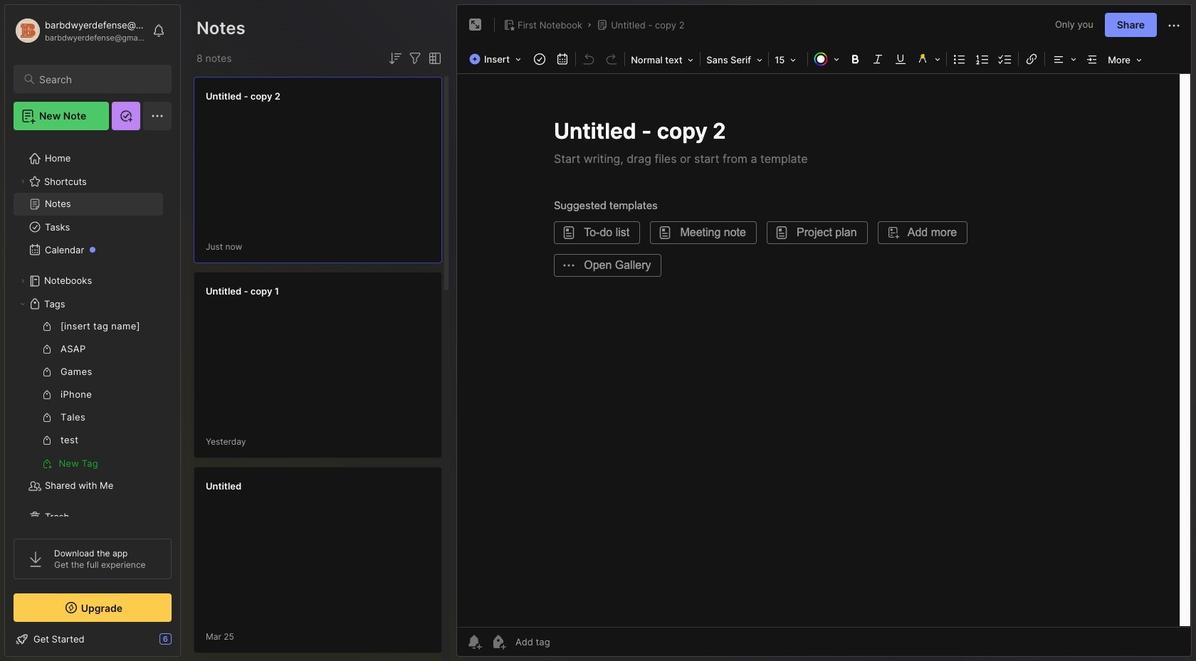 Task type: locate. For each thing, give the bounding box(es) containing it.
Note Editor text field
[[457, 73, 1191, 627]]

indent image
[[1082, 49, 1102, 69]]

Font size field
[[771, 50, 806, 70]]

None search field
[[39, 70, 159, 88]]

bulleted list image
[[950, 49, 970, 69]]

task image
[[530, 49, 550, 69]]

group
[[14, 315, 163, 475]]

tree
[[5, 139, 180, 538]]

expand notebooks image
[[19, 277, 27, 286]]

click to collapse image
[[180, 635, 190, 652]]

Font color field
[[810, 49, 844, 69]]

italic image
[[868, 49, 888, 69]]

More field
[[1104, 50, 1146, 70]]

Font family field
[[702, 50, 767, 70]]

expand note image
[[467, 16, 484, 33]]

Insert field
[[466, 49, 528, 69]]

numbered list image
[[973, 49, 993, 69]]

expand tags image
[[19, 300, 27, 308]]

Add tag field
[[514, 636, 622, 649]]

more actions image
[[1166, 17, 1183, 34]]

Account field
[[14, 16, 145, 45]]

add filters image
[[407, 50, 424, 67]]



Task type: describe. For each thing, give the bounding box(es) containing it.
Search text field
[[39, 73, 159, 86]]

View options field
[[424, 50, 444, 67]]

underline image
[[891, 49, 911, 69]]

Help and Learning task checklist field
[[5, 628, 180, 651]]

calendar event image
[[553, 49, 573, 69]]

Highlight field
[[912, 49, 945, 69]]

bold image
[[845, 49, 865, 69]]

tree inside main element
[[5, 139, 180, 538]]

add a reminder image
[[466, 634, 483, 651]]

Heading level field
[[627, 50, 699, 70]]

insert link image
[[1022, 49, 1042, 69]]

group inside tree
[[14, 315, 163, 475]]

main element
[[0, 0, 185, 662]]

note window element
[[456, 4, 1192, 661]]

add tag image
[[490, 634, 507, 651]]

Sort options field
[[387, 50, 404, 67]]

Alignment field
[[1047, 49, 1081, 69]]

Add filters field
[[407, 50, 424, 67]]

checklist image
[[996, 49, 1016, 69]]

none search field inside main element
[[39, 70, 159, 88]]

More actions field
[[1166, 16, 1183, 34]]



Task type: vqa. For each thing, say whether or not it's contained in the screenshot.
EDIT SEARCH 'icon'
no



